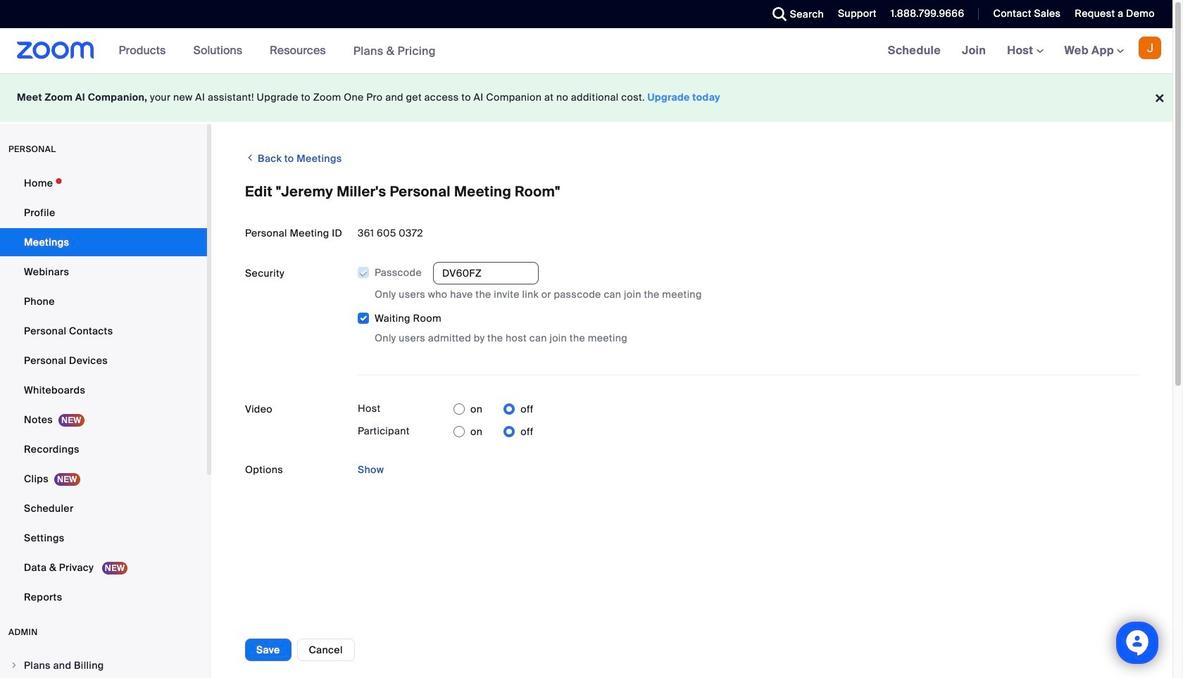 Task type: vqa. For each thing, say whether or not it's contained in the screenshot.
first option group from the bottom of the page
yes



Task type: locate. For each thing, give the bounding box(es) containing it.
2 option group from the top
[[454, 421, 534, 443]]

footer
[[0, 73, 1173, 122]]

banner
[[0, 28, 1173, 74]]

1 option group from the top
[[454, 398, 534, 421]]

group
[[357, 262, 1139, 346]]

left image
[[245, 151, 255, 165]]

meetings navigation
[[878, 28, 1173, 74]]

profile picture image
[[1139, 37, 1162, 59]]

option group
[[454, 398, 534, 421], [454, 421, 534, 443]]

None text field
[[433, 262, 539, 285]]

product information navigation
[[108, 28, 447, 74]]

right image
[[10, 662, 18, 670]]

menu item
[[0, 652, 207, 679]]

zoom logo image
[[17, 42, 94, 59]]

personal menu menu
[[0, 169, 207, 613]]



